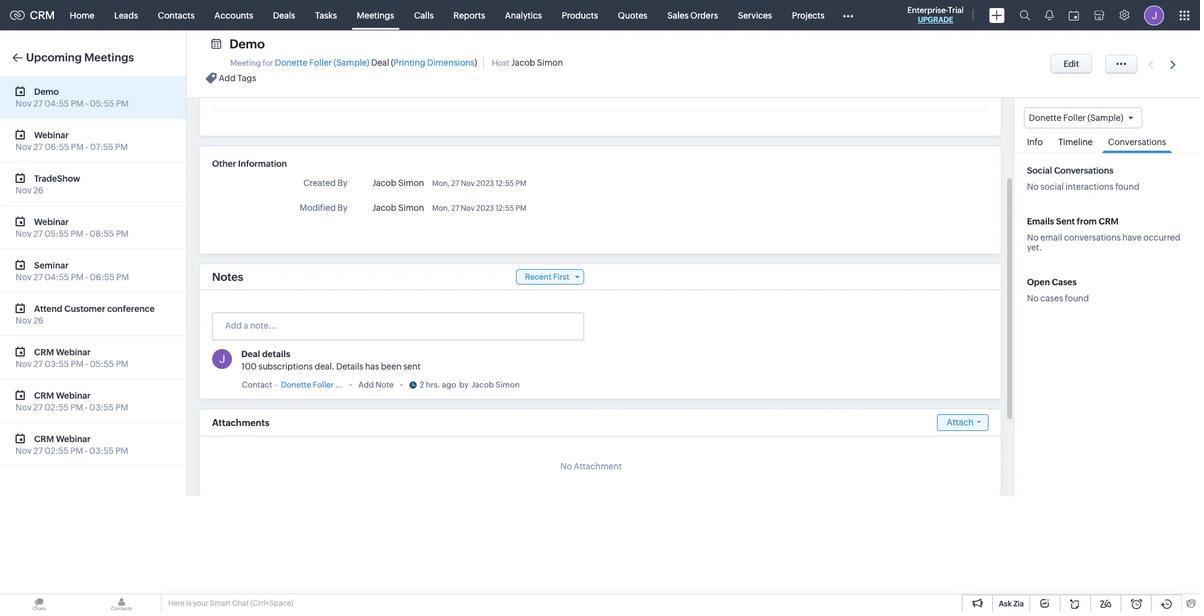 Task type: vqa. For each thing, say whether or not it's contained in the screenshot.
Theola
no



Task type: describe. For each thing, give the bounding box(es) containing it.
analytics link
[[495, 0, 552, 30]]

open
[[1027, 277, 1050, 287]]

no left attachment at the bottom
[[560, 461, 572, 471]]

08:55
[[90, 229, 114, 239]]

accounts
[[214, 10, 253, 20]]

other information
[[212, 159, 287, 169]]

projects
[[792, 10, 825, 20]]

products link
[[552, 0, 608, 30]]

deal details 100 subscriptions deal. details has been sent
[[241, 349, 421, 372]]

details
[[262, 349, 290, 359]]

trial
[[948, 6, 964, 15]]

services
[[738, 10, 772, 20]]

05:55 inside demo nov 27 04:55 pm - 05:55 pm
[[90, 99, 114, 109]]

crm inside the crm webinar nov 27 03:55 pm - 05:55 pm
[[34, 347, 54, 357]]

mon, for modified by
[[432, 204, 450, 213]]

1 02:55 from the top
[[45, 403, 69, 412]]

1 horizontal spatial deal
[[371, 58, 389, 68]]

07:55
[[90, 142, 113, 152]]

conversations inside conversations link
[[1108, 137, 1166, 147]]

your
[[193, 599, 208, 608]]

foller for meeting for donette foller (sample) deal ( printing dimensions )
[[309, 58, 332, 68]]

0 vertical spatial donette foller (sample) link
[[275, 58, 369, 68]]

dimensions
[[427, 58, 475, 68]]

2 vertical spatial 03:55
[[89, 446, 114, 456]]

jacob right host
[[511, 58, 535, 68]]

cases
[[1040, 293, 1063, 303]]

profile element
[[1137, 0, 1172, 30]]

reports
[[454, 10, 485, 20]]

host jacob simon
[[492, 58, 563, 68]]

2023 for created by
[[476, 179, 494, 188]]

create menu element
[[982, 0, 1012, 30]]

add note link
[[358, 379, 394, 391]]

nov inside tradeshow nov 26
[[16, 185, 32, 195]]

26 inside tradeshow nov 26
[[33, 185, 44, 195]]

conversations inside social conversations no social interactions found
[[1054, 166, 1114, 176]]

recent first
[[525, 272, 569, 282]]

contacts
[[158, 10, 195, 20]]

printing dimensions link
[[394, 58, 475, 68]]

home
[[70, 10, 94, 20]]

from
[[1077, 217, 1097, 226]]

1 vertical spatial donette foller (sample) link
[[281, 379, 369, 391]]

12:55 for created by
[[496, 179, 514, 188]]

leads
[[114, 10, 138, 20]]

- inside the crm webinar nov 27 03:55 pm - 05:55 pm
[[85, 359, 88, 369]]

05:55 inside the crm webinar nov 27 03:55 pm - 05:55 pm
[[90, 359, 114, 369]]

social conversations no social interactions found
[[1027, 166, 1139, 192]]

calendar image
[[1069, 10, 1079, 20]]

deals link
[[263, 0, 305, 30]]

04:55 for demo
[[45, 99, 69, 109]]

calls
[[414, 10, 434, 20]]

ask zia
[[999, 600, 1024, 608]]

2 • from the left
[[400, 380, 403, 389]]

social
[[1040, 182, 1064, 192]]

jacob simon for modified by
[[372, 203, 424, 213]]

crm inside emails sent from crm no email conversations have occurred yet.
[[1099, 217, 1119, 226]]

by for created by
[[337, 178, 348, 188]]

Add a note... field
[[213, 319, 583, 332]]

attach
[[947, 417, 974, 427]]

deals
[[273, 10, 295, 20]]

nov inside webinar nov 27 06:55 pm - 07:55 pm
[[16, 142, 32, 152]]

(ctrl+space)
[[250, 599, 293, 608]]

jacob right by
[[472, 380, 494, 389]]

27 inside "webinar nov 27 05:55 pm - 08:55 pm"
[[33, 229, 43, 239]]

note
[[376, 380, 394, 389]]

seminar
[[34, 260, 69, 270]]

tasks link
[[305, 0, 347, 30]]

demo nov 27 04:55 pm - 05:55 pm
[[16, 87, 129, 109]]

tasks
[[315, 10, 337, 20]]

)
[[475, 58, 477, 68]]

1 vertical spatial 03:55
[[89, 403, 114, 412]]

home link
[[60, 0, 104, 30]]

jacob right 'created by'
[[372, 178, 396, 188]]

emails sent from crm no email conversations have occurred yet.
[[1027, 217, 1180, 253]]

tradeshow nov 26
[[16, 173, 80, 195]]

webinar inside webinar nov 27 06:55 pm - 07:55 pm
[[34, 130, 69, 140]]

leads link
[[104, 0, 148, 30]]

contact
[[242, 380, 272, 389]]

sales
[[667, 10, 689, 20]]

0 horizontal spatial meetings
[[84, 51, 134, 64]]

27 inside webinar nov 27 06:55 pm - 07:55 pm
[[33, 142, 43, 152]]

crm link
[[10, 9, 55, 22]]

sent
[[403, 362, 421, 372]]

recent
[[525, 272, 552, 282]]

• add note •
[[349, 380, 403, 389]]

quotes link
[[608, 0, 657, 30]]

upcoming
[[26, 51, 82, 64]]

100
[[241, 362, 257, 372]]

created
[[303, 178, 336, 188]]

nov inside demo nov 27 04:55 pm - 05:55 pm
[[16, 99, 32, 109]]

hrs.
[[426, 380, 440, 389]]

27 inside the crm webinar nov 27 03:55 pm - 05:55 pm
[[33, 359, 43, 369]]

meetings link
[[347, 0, 404, 30]]

have
[[1122, 233, 1142, 243]]

by for modified by
[[337, 203, 348, 213]]

donette for meeting for donette foller (sample) deal ( printing dimensions )
[[275, 58, 308, 68]]

foller inside "donette foller (sample)" field
[[1063, 113, 1086, 123]]

emails
[[1027, 217, 1054, 226]]

(sample) inside field
[[1088, 113, 1123, 123]]

modified by
[[300, 203, 348, 213]]

interactions
[[1066, 182, 1114, 192]]

Other Modules field
[[835, 5, 861, 25]]

donette inside field
[[1029, 113, 1062, 123]]

here is your smart chat (ctrl+space)
[[168, 599, 293, 608]]

1 horizontal spatial add
[[358, 380, 374, 389]]

yet.
[[1027, 243, 1042, 253]]

timeline link
[[1052, 128, 1099, 153]]

donette foller (sample)
[[1029, 113, 1123, 123]]

chats image
[[0, 595, 78, 612]]

0 horizontal spatial add
[[219, 73, 236, 83]]

attachment
[[574, 461, 622, 471]]

details
[[336, 362, 363, 372]]

06:55 inside seminar nov 27 04:55 pm - 06:55 pm
[[90, 272, 114, 282]]

subscriptions
[[258, 362, 313, 372]]

enterprise-
[[907, 6, 948, 15]]

sales orders
[[667, 10, 718, 20]]

info link
[[1021, 128, 1049, 153]]

orders
[[690, 10, 718, 20]]

no inside open cases no cases found
[[1027, 293, 1039, 303]]

crm webinar nov 27 03:55 pm - 05:55 pm
[[16, 347, 129, 369]]

conference
[[107, 304, 155, 314]]

tradeshow
[[34, 173, 80, 183]]

zia
[[1013, 600, 1024, 608]]

attachments
[[212, 417, 269, 428]]

ask
[[999, 600, 1012, 608]]

sent
[[1056, 217, 1075, 226]]



Task type: locate. For each thing, give the bounding box(es) containing it.
demo inside demo nov 27 04:55 pm - 05:55 pm
[[34, 87, 59, 96]]

donette foller (sample) link down tasks
[[275, 58, 369, 68]]

- inside webinar nov 27 06:55 pm - 07:55 pm
[[85, 142, 88, 152]]

foller down deal.
[[313, 380, 334, 389]]

webinar nov 27 05:55 pm - 08:55 pm
[[16, 217, 129, 239]]

products
[[562, 10, 598, 20]]

info
[[1027, 137, 1043, 147]]

deal up 100
[[241, 349, 260, 359]]

1 vertical spatial 05:55
[[45, 229, 69, 239]]

deal.
[[315, 362, 334, 372]]

2 by from the top
[[337, 203, 348, 213]]

Donette Foller (Sample) field
[[1024, 107, 1143, 128]]

0 vertical spatial 26
[[33, 185, 44, 195]]

no inside emails sent from crm no email conversations have occurred yet.
[[1027, 233, 1039, 243]]

add left tags
[[219, 73, 236, 83]]

donette down subscriptions
[[281, 380, 311, 389]]

0 vertical spatial conversations
[[1108, 137, 1166, 147]]

1 vertical spatial donette
[[1029, 113, 1062, 123]]

1 vertical spatial 2023
[[476, 204, 494, 213]]

- inside seminar nov 27 04:55 pm - 06:55 pm
[[85, 272, 88, 282]]

tags
[[237, 73, 256, 83]]

cases
[[1052, 277, 1077, 287]]

1 vertical spatial 26
[[33, 316, 44, 326]]

05:55 inside "webinar nov 27 05:55 pm - 08:55 pm"
[[45, 229, 69, 239]]

attend customer conference nov 26
[[16, 304, 155, 326]]

- inside "webinar nov 27 05:55 pm - 08:55 pm"
[[85, 229, 88, 239]]

conversations up interactions
[[1054, 166, 1114, 176]]

enterprise-trial upgrade
[[907, 6, 964, 24]]

03:55 inside the crm webinar nov 27 03:55 pm - 05:55 pm
[[45, 359, 69, 369]]

06:55
[[45, 142, 69, 152], [90, 272, 114, 282]]

04:55 down "seminar"
[[45, 272, 69, 282]]

2 02:55 from the top
[[45, 446, 69, 456]]

search element
[[1012, 0, 1038, 30]]

0 vertical spatial 06:55
[[45, 142, 69, 152]]

2 mon, 27 nov 2023 12:55 pm from the top
[[432, 204, 526, 213]]

1 horizontal spatial 06:55
[[90, 272, 114, 282]]

1 crm webinar nov 27 02:55 pm - 03:55 pm from the top
[[16, 390, 128, 412]]

2 mon, from the top
[[432, 204, 450, 213]]

demo for demo nov 27 04:55 pm - 05:55 pm
[[34, 87, 59, 96]]

1 vertical spatial mon, 27 nov 2023 12:55 pm
[[432, 204, 526, 213]]

occurred
[[1143, 233, 1180, 243]]

host
[[492, 58, 509, 68]]

0 vertical spatial 03:55
[[45, 359, 69, 369]]

2 hrs. ago
[[420, 380, 456, 389]]

foller up timeline link
[[1063, 113, 1086, 123]]

printing
[[394, 58, 425, 68]]

found inside social conversations no social interactions found
[[1115, 182, 1139, 192]]

0 vertical spatial demo
[[229, 37, 265, 51]]

• down the details
[[349, 380, 352, 389]]

(sample) up timeline link
[[1088, 113, 1123, 123]]

0 horizontal spatial 06:55
[[45, 142, 69, 152]]

1 vertical spatial deal
[[241, 349, 260, 359]]

1 • from the left
[[349, 380, 352, 389]]

nov inside "webinar nov 27 05:55 pm - 08:55 pm"
[[16, 229, 32, 239]]

0 horizontal spatial found
[[1065, 293, 1089, 303]]

by right created
[[337, 178, 348, 188]]

1 04:55 from the top
[[45, 99, 69, 109]]

0 vertical spatial foller
[[309, 58, 332, 68]]

1 vertical spatial found
[[1065, 293, 1089, 303]]

2 vertical spatial (sample)
[[335, 380, 369, 389]]

by
[[337, 178, 348, 188], [337, 203, 348, 213]]

donette right for
[[275, 58, 308, 68]]

add left note at the left of the page
[[358, 380, 374, 389]]

1 vertical spatial 06:55
[[90, 272, 114, 282]]

1 12:55 from the top
[[496, 179, 514, 188]]

1 vertical spatial foller
[[1063, 113, 1086, 123]]

06:55 inside webinar nov 27 06:55 pm - 07:55 pm
[[45, 142, 69, 152]]

here
[[168, 599, 185, 608]]

1 vertical spatial add
[[358, 380, 374, 389]]

0 vertical spatial donette
[[275, 58, 308, 68]]

0 vertical spatial add
[[219, 73, 236, 83]]

1 horizontal spatial meetings
[[357, 10, 394, 20]]

signals image
[[1045, 10, 1054, 20]]

webinar inside the crm webinar nov 27 03:55 pm - 05:55 pm
[[56, 347, 91, 357]]

deal left (
[[371, 58, 389, 68]]

05:55
[[90, 99, 114, 109], [45, 229, 69, 239], [90, 359, 114, 369]]

conversations down "donette foller (sample)" field
[[1108, 137, 1166, 147]]

webinar
[[34, 130, 69, 140], [34, 217, 69, 227], [56, 347, 91, 357], [56, 390, 91, 400], [56, 434, 91, 444]]

accounts link
[[205, 0, 263, 30]]

2 vertical spatial 05:55
[[90, 359, 114, 369]]

meeting
[[230, 58, 261, 68]]

0 horizontal spatial •
[[349, 380, 352, 389]]

no inside social conversations no social interactions found
[[1027, 182, 1039, 192]]

profile image
[[1144, 5, 1164, 25]]

previous record image
[[1148, 60, 1154, 69]]

chat
[[232, 599, 249, 608]]

found inside open cases no cases found
[[1065, 293, 1089, 303]]

no down social
[[1027, 182, 1039, 192]]

smart
[[210, 599, 231, 608]]

04:55 up webinar nov 27 06:55 pm - 07:55 pm
[[45, 99, 69, 109]]

0 vertical spatial 12:55
[[496, 179, 514, 188]]

27 inside seminar nov 27 04:55 pm - 06:55 pm
[[33, 272, 43, 282]]

26 down attend
[[33, 316, 44, 326]]

jacob right modified by
[[372, 203, 396, 213]]

2 26 from the top
[[33, 316, 44, 326]]

customer
[[64, 304, 105, 314]]

04:55
[[45, 99, 69, 109], [45, 272, 69, 282]]

jacob
[[511, 58, 535, 68], [372, 178, 396, 188], [372, 203, 396, 213], [472, 380, 494, 389]]

sales orders link
[[657, 0, 728, 30]]

1 2023 from the top
[[476, 179, 494, 188]]

meetings inside meetings link
[[357, 10, 394, 20]]

meetings
[[357, 10, 394, 20], [84, 51, 134, 64]]

jacob simon
[[372, 178, 424, 188], [372, 203, 424, 213]]

modified
[[300, 203, 336, 213]]

contacts image
[[82, 595, 161, 612]]

0 vertical spatial crm webinar nov 27 02:55 pm - 03:55 pm
[[16, 390, 128, 412]]

1 vertical spatial demo
[[34, 87, 59, 96]]

no attachment
[[560, 461, 622, 471]]

signals element
[[1038, 0, 1061, 30]]

04:55 for seminar
[[45, 272, 69, 282]]

meetings left calls
[[357, 10, 394, 20]]

(sample) for contact - donette foller (sample)
[[335, 380, 369, 389]]

(sample) for meeting for donette foller (sample) deal ( printing dimensions )
[[334, 58, 369, 68]]

found right interactions
[[1115, 182, 1139, 192]]

mon, 27 nov 2023 12:55 pm for created by
[[432, 179, 526, 188]]

notes
[[212, 270, 243, 283]]

demo down upcoming on the top of page
[[34, 87, 59, 96]]

2023
[[476, 179, 494, 188], [476, 204, 494, 213]]

1 mon, from the top
[[432, 179, 450, 188]]

no down open
[[1027, 293, 1039, 303]]

by
[[459, 380, 469, 389]]

06:55 up tradeshow
[[45, 142, 69, 152]]

05:55 up "seminar"
[[45, 229, 69, 239]]

0 horizontal spatial demo
[[34, 87, 59, 96]]

1 vertical spatial 04:55
[[45, 272, 69, 282]]

0 vertical spatial 02:55
[[45, 403, 69, 412]]

nov
[[16, 99, 32, 109], [16, 142, 32, 152], [461, 179, 475, 188], [16, 185, 32, 195], [461, 204, 475, 213], [16, 229, 32, 239], [16, 272, 32, 282], [16, 316, 32, 326], [16, 359, 32, 369], [16, 403, 32, 412], [16, 446, 32, 456]]

created by
[[303, 178, 348, 188]]

conversations link
[[1102, 128, 1172, 153]]

1 horizontal spatial found
[[1115, 182, 1139, 192]]

2023 for modified by
[[476, 204, 494, 213]]

1 vertical spatial meetings
[[84, 51, 134, 64]]

12:55 for modified by
[[496, 204, 514, 213]]

by right "modified"
[[337, 203, 348, 213]]

0 vertical spatial meetings
[[357, 10, 394, 20]]

meeting for donette foller (sample) deal ( printing dimensions )
[[230, 58, 477, 68]]

email
[[1040, 233, 1062, 243]]

1 mon, 27 nov 2023 12:55 pm from the top
[[432, 179, 526, 188]]

no down emails
[[1027, 233, 1039, 243]]

1 vertical spatial crm webinar nov 27 02:55 pm - 03:55 pm
[[16, 434, 128, 456]]

mon, 27 nov 2023 12:55 pm for modified by
[[432, 204, 526, 213]]

services link
[[728, 0, 782, 30]]

0 vertical spatial mon,
[[432, 179, 450, 188]]

conversations
[[1108, 137, 1166, 147], [1054, 166, 1114, 176]]

0 vertical spatial (sample)
[[334, 58, 369, 68]]

nov inside the crm webinar nov 27 03:55 pm - 05:55 pm
[[16, 359, 32, 369]]

next record image
[[1170, 60, 1178, 69]]

1 vertical spatial 02:55
[[45, 446, 69, 456]]

05:55 down attend customer conference nov 26
[[90, 359, 114, 369]]

found
[[1115, 182, 1139, 192], [1065, 293, 1089, 303]]

search image
[[1020, 10, 1030, 20]]

None button
[[1051, 54, 1092, 74]]

donette up info link
[[1029, 113, 1062, 123]]

05:55 up 07:55
[[90, 99, 114, 109]]

webinar inside "webinar nov 27 05:55 pm - 08:55 pm"
[[34, 217, 69, 227]]

2 vertical spatial donette
[[281, 380, 311, 389]]

analytics
[[505, 10, 542, 20]]

simon
[[537, 58, 563, 68], [398, 178, 424, 188], [398, 203, 424, 213], [496, 380, 520, 389]]

03:55
[[45, 359, 69, 369], [89, 403, 114, 412], [89, 446, 114, 456]]

•
[[349, 380, 352, 389], [400, 380, 403, 389]]

1 jacob simon from the top
[[372, 178, 424, 188]]

been
[[381, 362, 402, 372]]

2 crm webinar nov 27 02:55 pm - 03:55 pm from the top
[[16, 434, 128, 456]]

26 down tradeshow
[[33, 185, 44, 195]]

1 vertical spatial 12:55
[[496, 204, 514, 213]]

demo up 'meeting'
[[229, 37, 265, 51]]

reports link
[[444, 0, 495, 30]]

0 vertical spatial mon, 27 nov 2023 12:55 pm
[[432, 179, 526, 188]]

quotes
[[618, 10, 647, 20]]

foller down tasks
[[309, 58, 332, 68]]

foller for contact - donette foller (sample)
[[313, 380, 334, 389]]

04:55 inside seminar nov 27 04:55 pm - 06:55 pm
[[45, 272, 69, 282]]

nov inside attend customer conference nov 26
[[16, 316, 32, 326]]

found down cases
[[1065, 293, 1089, 303]]

1 horizontal spatial demo
[[229, 37, 265, 51]]

2 jacob simon from the top
[[372, 203, 424, 213]]

timeline
[[1058, 137, 1093, 147]]

2 12:55 from the top
[[496, 204, 514, 213]]

donette
[[275, 58, 308, 68], [1029, 113, 1062, 123], [281, 380, 311, 389]]

• right note at the left of the page
[[400, 380, 403, 389]]

other
[[212, 159, 236, 169]]

nov inside seminar nov 27 04:55 pm - 06:55 pm
[[16, 272, 32, 282]]

1 26 from the top
[[33, 185, 44, 195]]

by jacob simon
[[459, 380, 520, 389]]

jacob simon for created by
[[372, 178, 424, 188]]

has
[[365, 362, 379, 372]]

foller
[[309, 58, 332, 68], [1063, 113, 1086, 123], [313, 380, 334, 389]]

contact - donette foller (sample)
[[242, 380, 369, 389]]

2 04:55 from the top
[[45, 272, 69, 282]]

(sample) left (
[[334, 58, 369, 68]]

0 vertical spatial deal
[[371, 58, 389, 68]]

0 vertical spatial jacob simon
[[372, 178, 424, 188]]

- inside demo nov 27 04:55 pm - 05:55 pm
[[85, 99, 88, 109]]

mon,
[[432, 179, 450, 188], [432, 204, 450, 213]]

1 vertical spatial by
[[337, 203, 348, 213]]

27
[[33, 99, 43, 109], [33, 142, 43, 152], [451, 179, 459, 188], [451, 204, 459, 213], [33, 229, 43, 239], [33, 272, 43, 282], [33, 359, 43, 369], [33, 403, 43, 412], [33, 446, 43, 456]]

(sample) down the details
[[335, 380, 369, 389]]

0 vertical spatial 05:55
[[90, 99, 114, 109]]

2
[[420, 380, 424, 389]]

04:55 inside demo nov 27 04:55 pm - 05:55 pm
[[45, 99, 69, 109]]

1 vertical spatial (sample)
[[1088, 113, 1123, 123]]

0 vertical spatial by
[[337, 178, 348, 188]]

0 horizontal spatial deal
[[241, 349, 260, 359]]

deal inside deal details 100 subscriptions deal. details has been sent
[[241, 349, 260, 359]]

0 vertical spatial 2023
[[476, 179, 494, 188]]

1 by from the top
[[337, 178, 348, 188]]

conversations
[[1064, 233, 1121, 243]]

meetings down leads
[[84, 51, 134, 64]]

27 inside demo nov 27 04:55 pm - 05:55 pm
[[33, 99, 43, 109]]

donette for contact - donette foller (sample)
[[281, 380, 311, 389]]

webinar nov 27 06:55 pm - 07:55 pm
[[16, 130, 128, 152]]

0 vertical spatial 04:55
[[45, 99, 69, 109]]

1 vertical spatial mon,
[[432, 204, 450, 213]]

mon, for created by
[[432, 179, 450, 188]]

crm webinar nov 27 02:55 pm - 03:55 pm
[[16, 390, 128, 412], [16, 434, 128, 456]]

create menu image
[[989, 8, 1005, 23]]

no
[[1027, 182, 1039, 192], [1027, 233, 1039, 243], [1027, 293, 1039, 303], [560, 461, 572, 471]]

demo for demo
[[229, 37, 265, 51]]

-
[[85, 99, 88, 109], [85, 142, 88, 152], [85, 229, 88, 239], [85, 272, 88, 282], [85, 359, 88, 369], [275, 380, 278, 389], [85, 403, 88, 412], [85, 446, 88, 456]]

ago
[[442, 380, 456, 389]]

add tags
[[219, 73, 256, 83]]

1 vertical spatial jacob simon
[[372, 203, 424, 213]]

0 vertical spatial found
[[1115, 182, 1139, 192]]

2 vertical spatial foller
[[313, 380, 334, 389]]

1 vertical spatial conversations
[[1054, 166, 1114, 176]]

26 inside attend customer conference nov 26
[[33, 316, 44, 326]]

06:55 up customer
[[90, 272, 114, 282]]

2 2023 from the top
[[476, 204, 494, 213]]

donette foller (sample) link down deal.
[[281, 379, 369, 391]]

1 horizontal spatial •
[[400, 380, 403, 389]]

projects link
[[782, 0, 835, 30]]

first
[[553, 272, 569, 282]]



